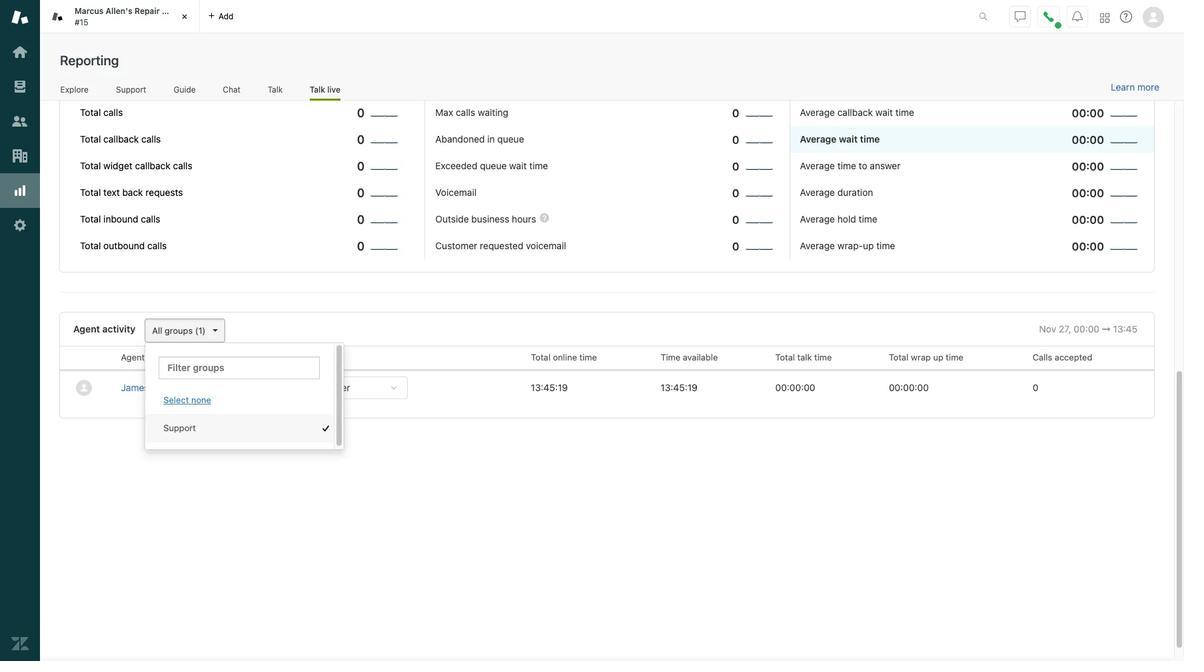 Task type: describe. For each thing, give the bounding box(es) containing it.
learn more link
[[1111, 81, 1160, 93]]

allen's
[[106, 6, 132, 16]]

ticket
[[162, 6, 186, 16]]

talk link
[[268, 84, 283, 99]]

notifications image
[[1073, 11, 1083, 22]]

support link
[[116, 84, 147, 99]]

guide link
[[173, 84, 196, 99]]

zendesk products image
[[1101, 13, 1110, 22]]

talk for talk
[[268, 84, 283, 94]]

explore link
[[60, 84, 89, 99]]

live
[[327, 84, 341, 94]]

zendesk image
[[11, 635, 29, 653]]

organizations image
[[11, 147, 29, 165]]

talk live link
[[310, 84, 341, 101]]

talk for talk live
[[310, 84, 325, 94]]

chat
[[223, 84, 241, 94]]

get help image
[[1121, 11, 1133, 23]]

close image
[[178, 10, 191, 23]]

learn
[[1111, 81, 1135, 93]]

views image
[[11, 78, 29, 95]]

#15
[[75, 17, 88, 27]]

add
[[219, 11, 234, 21]]

repair
[[135, 6, 160, 16]]

zendesk support image
[[11, 9, 29, 26]]

talk live
[[310, 84, 341, 94]]



Task type: vqa. For each thing, say whether or not it's contained in the screenshot.
RELATED link
no



Task type: locate. For each thing, give the bounding box(es) containing it.
2 talk from the left
[[310, 84, 325, 94]]

reporting
[[60, 53, 119, 68]]

marcus allen's repair ticket #15
[[75, 6, 186, 27]]

admin image
[[11, 217, 29, 234]]

talk right the chat
[[268, 84, 283, 94]]

tabs tab list
[[40, 0, 965, 33]]

chat link
[[223, 84, 241, 99]]

get started image
[[11, 43, 29, 61]]

support
[[116, 84, 146, 94]]

tab containing marcus allen's repair ticket
[[40, 0, 200, 33]]

tab
[[40, 0, 200, 33]]

talk
[[268, 84, 283, 94], [310, 84, 325, 94]]

reporting image
[[11, 182, 29, 199]]

talk left live
[[310, 84, 325, 94]]

1 talk from the left
[[268, 84, 283, 94]]

explore
[[60, 84, 88, 94]]

button displays agent's chat status as invisible. image
[[1015, 11, 1026, 22]]

talk inside "link"
[[310, 84, 325, 94]]

main element
[[0, 0, 40, 661]]

more
[[1138, 81, 1160, 93]]

1 horizontal spatial talk
[[310, 84, 325, 94]]

0 horizontal spatial talk
[[268, 84, 283, 94]]

add button
[[200, 0, 242, 33]]

learn more
[[1111, 81, 1160, 93]]

marcus
[[75, 6, 104, 16]]

guide
[[174, 84, 196, 94]]

customers image
[[11, 113, 29, 130]]



